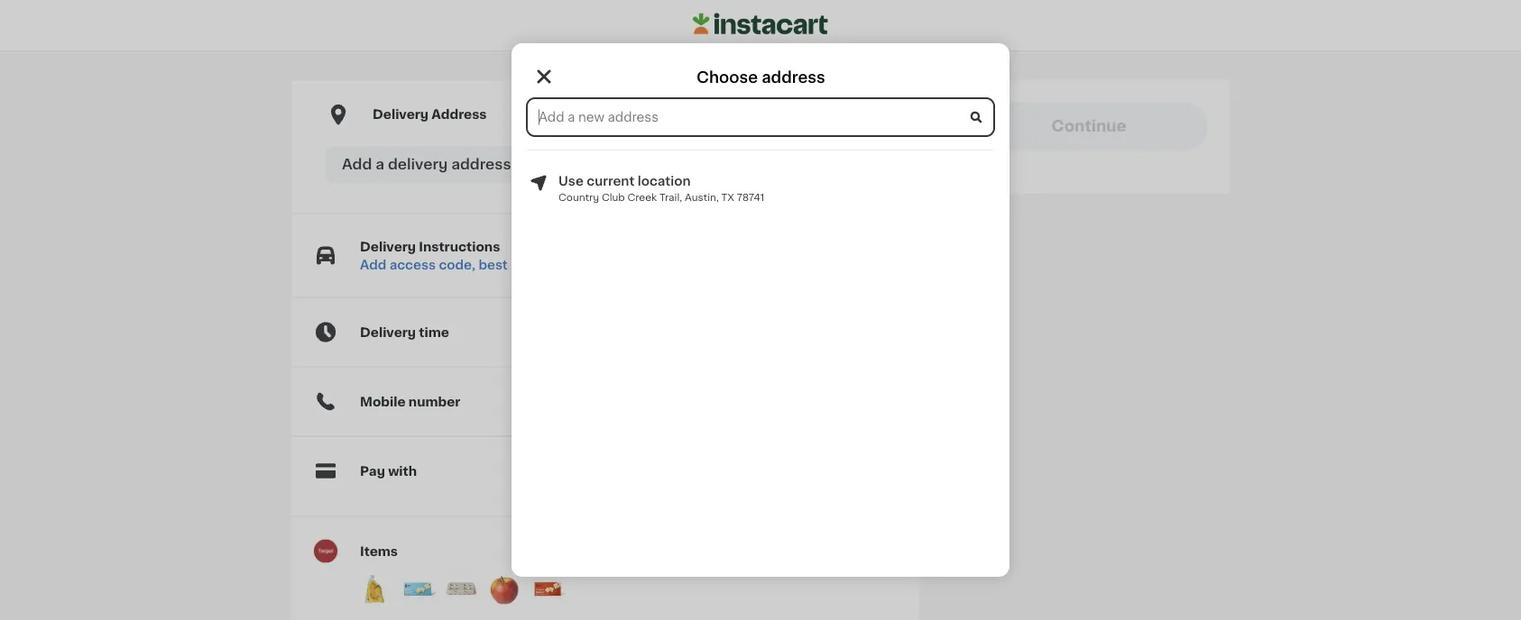 Task type: locate. For each thing, give the bounding box(es) containing it.
instructions
[[419, 241, 500, 253]]

delivery address
[[373, 108, 487, 121]]

0 vertical spatial add
[[342, 158, 372, 172]]

choose
[[697, 70, 758, 85]]

good & gather grade a cage-free large eggs image
[[443, 572, 479, 608]]

delivery up delivery
[[373, 108, 429, 121]]

use current location country club creek trail, austin, tx 78741
[[558, 175, 764, 203]]

delivery up access
[[360, 241, 416, 253]]

choose address dialog
[[512, 43, 1010, 577]]

  text field
[[528, 99, 993, 135]]

use
[[558, 175, 584, 188]]

0 horizontal spatial address
[[451, 158, 511, 172]]

delivery inside "delivery instructions add access code, best entrance, etc."
[[360, 241, 416, 253]]

address down home image
[[762, 70, 825, 85]]

delivery left time
[[360, 326, 416, 339]]

0 vertical spatial delivery
[[373, 108, 429, 121]]

good & gather lemons image
[[356, 572, 392, 608]]

search address image
[[968, 109, 984, 125]]

a
[[376, 158, 384, 172]]

delivery
[[373, 108, 429, 121], [360, 241, 416, 253], [360, 326, 416, 339]]

2 vertical spatial delivery
[[360, 326, 416, 339]]

1 horizontal spatial address
[[762, 70, 825, 85]]

home image
[[693, 10, 828, 37]]

0 vertical spatial address
[[762, 70, 825, 85]]

1 vertical spatial delivery
[[360, 241, 416, 253]]

1 vertical spatial add
[[360, 259, 386, 271]]

address
[[762, 70, 825, 85], [451, 158, 511, 172]]

country
[[558, 193, 599, 203]]

add
[[342, 158, 372, 172], [360, 259, 386, 271]]

location
[[638, 175, 691, 188]]

items
[[360, 545, 398, 558]]

access
[[389, 259, 436, 271]]

1 vertical spatial address
[[451, 158, 511, 172]]

add a delivery address
[[342, 158, 511, 172]]

add left access
[[360, 259, 386, 271]]

address down address
[[451, 158, 511, 172]]

  text field inside choose address dialog
[[528, 99, 993, 135]]

code,
[[439, 259, 475, 271]]

add left a
[[342, 158, 372, 172]]

number
[[409, 396, 461, 408]]



Task type: describe. For each thing, give the bounding box(es) containing it.
best
[[479, 259, 508, 271]]

current
[[587, 175, 635, 188]]

etc.
[[576, 259, 601, 271]]

pay with
[[360, 465, 417, 478]]

austin,
[[685, 193, 719, 203]]

mobile number
[[360, 396, 461, 408]]

with
[[388, 465, 417, 478]]

delivery time
[[360, 326, 449, 339]]

delivery instructions add access code, best entrance, etc.
[[360, 241, 601, 271]]

address inside button
[[451, 158, 511, 172]]

delivery for delivery instructions add access code, best entrance, etc.
[[360, 241, 416, 253]]

mobile
[[360, 396, 406, 408]]

good & gather unsalted butter image
[[530, 572, 566, 608]]

good & gather salted butter image
[[400, 572, 436, 608]]

creek
[[628, 193, 657, 203]]

add inside "delivery instructions add access code, best entrance, etc."
[[360, 259, 386, 271]]

address inside dialog
[[762, 70, 825, 85]]

time
[[419, 326, 449, 339]]

address
[[432, 108, 487, 121]]

club
[[602, 193, 625, 203]]

choose address
[[697, 70, 825, 85]]

entrance,
[[511, 259, 573, 271]]

tx
[[721, 193, 735, 203]]

78741
[[737, 193, 764, 203]]

delivery
[[388, 158, 448, 172]]

delivery for delivery time
[[360, 326, 416, 339]]

trail,
[[659, 193, 682, 203]]

honeycrisp apple bag image
[[486, 572, 522, 608]]

add a delivery address button
[[326, 147, 885, 183]]

add inside button
[[342, 158, 372, 172]]

delivery for delivery address
[[373, 108, 429, 121]]

pay
[[360, 465, 385, 478]]



Task type: vqa. For each thing, say whether or not it's contained in the screenshot.
the Creek
yes



